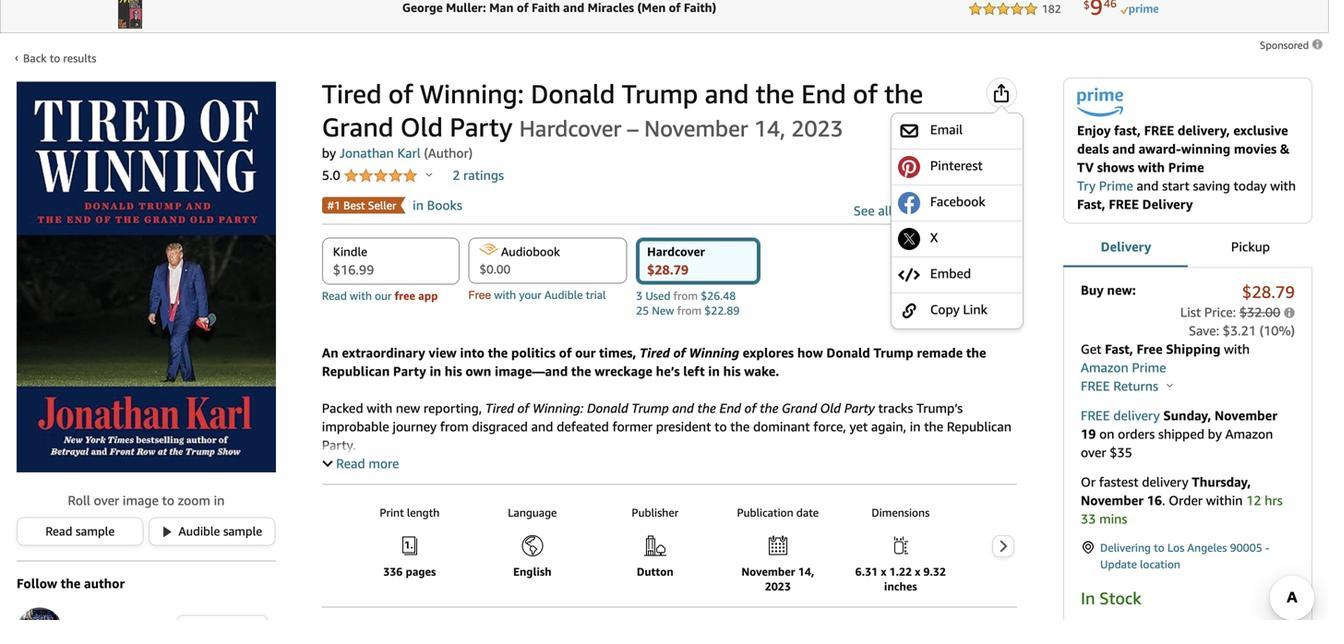 Task type: describe. For each thing, give the bounding box(es) containing it.
left
[[683, 364, 705, 379]]

email link
[[898, 120, 1016, 142]]

2 vertical spatial tired
[[485, 401, 514, 416]]

publisher
[[632, 506, 679, 519]]

12 hrs 33 mins
[[1081, 493, 1283, 526]]

old inside tired of winning: donald trump and the end of the grand old party
[[400, 112, 443, 143]]

$0.00
[[479, 262, 511, 276]]

3
[[636, 289, 643, 302]]

republican
[[322, 364, 390, 379]]

. order within
[[1162, 493, 1246, 508]]

next image
[[998, 539, 1008, 553]]

read more button
[[322, 456, 399, 471]]

0 vertical spatial 14,
[[754, 115, 786, 142]]

length
[[407, 506, 440, 519]]

explores
[[743, 345, 794, 360]]

copy
[[930, 302, 960, 317]]

0 vertical spatial from
[[673, 289, 698, 302]]

email image
[[898, 120, 920, 142]]

1 vertical spatial prime
[[1099, 178, 1133, 193]]

on
[[1099, 426, 1114, 441]]

$32.00
[[1239, 304, 1280, 320]]

x image
[[898, 228, 920, 250]]

roll over image to zoom in
[[68, 493, 225, 508]]

see all formats and editions link
[[854, 203, 1017, 218]]

play image
[[163, 526, 171, 537]]

pickup
[[1231, 239, 1270, 254]]

1 vertical spatial from
[[677, 304, 702, 317]]

within
[[1206, 493, 1243, 508]]

with inside get fast, free shipping with amazon prime
[[1224, 341, 1250, 357]]

free delivery link
[[1081, 408, 1160, 423]]

fastest
[[1099, 474, 1139, 489]]

explores how donald trump remade the republican party in his own image—and the wreckage he's left in his wake.
[[322, 345, 986, 379]]

language
[[508, 506, 557, 519]]

pickup link
[[1188, 226, 1312, 269]]

packed
[[322, 401, 363, 416]]

exclusive
[[1233, 123, 1288, 138]]

with left your
[[494, 288, 516, 301]]

pinterest
[[930, 158, 983, 173]]

results
[[63, 52, 96, 65]]

1 vertical spatial grand
[[782, 401, 817, 416]]

hrs
[[1265, 493, 1283, 508]]

link
[[963, 302, 987, 317]]

formats
[[896, 203, 942, 218]]

copy link image
[[898, 300, 920, 322]]

zoom
[[178, 493, 210, 508]]

angeles
[[1187, 541, 1227, 554]]

buy new:
[[1081, 282, 1136, 297]]

back
[[23, 52, 47, 65]]

print
[[380, 506, 404, 519]]

0 vertical spatial delivery
[[1113, 408, 1160, 423]]

enjoy
[[1077, 123, 1111, 138]]

$35
[[1110, 445, 1132, 460]]

new
[[652, 304, 674, 317]]

pages
[[406, 565, 436, 578]]

party inside explores how donald trump remade the republican party in his own image—and the wreckage he's left in his wake.
[[393, 364, 426, 379]]

used
[[645, 289, 670, 302]]

tired inside tired of winning: donald trump and the end of the grand old party
[[322, 78, 382, 109]]

popover image inside free returns button
[[1167, 383, 1173, 387]]

embed image
[[898, 264, 920, 286]]

audiobook
[[501, 245, 560, 259]]

get fast, free shipping with amazon prime
[[1081, 341, 1250, 375]]

end inside tired of winning: donald trump and the end of the grand old party
[[801, 78, 846, 109]]

shipped
[[1158, 426, 1204, 441]]

read sample button
[[18, 518, 143, 545]]

0 vertical spatial 2023
[[791, 115, 843, 142]]

with left the new
[[367, 401, 392, 416]]

2 his from the left
[[723, 364, 741, 379]]

with down $16.99 at the top of the page
[[350, 289, 372, 302]]

1 vertical spatial delivery
[[1142, 474, 1189, 489]]

he's
[[656, 364, 680, 379]]

party inside tired of winning: donald trump and the end of the grand old party
[[450, 112, 512, 143]]

facebook link
[[898, 192, 1016, 214]]

1 vertical spatial winning:
[[533, 401, 584, 416]]

in down view
[[430, 364, 441, 379]]

1 vertical spatial to
[[162, 493, 174, 508]]

over inside on orders shipped by amazon over $35
[[1081, 445, 1106, 460]]

update
[[1100, 558, 1137, 571]]

9.32
[[923, 565, 946, 578]]

orders
[[1118, 426, 1155, 441]]

how
[[797, 345, 823, 360]]

2023 inside november 14, 2023
[[765, 580, 791, 593]]

try
[[1077, 178, 1096, 193]]

award-
[[1139, 141, 1181, 156]]

read for read with our free app
[[322, 289, 347, 302]]

with right the today
[[1270, 178, 1296, 193]]

read for read more
[[336, 456, 365, 471]]

delivery link
[[1063, 226, 1188, 269]]

$26.48
[[701, 289, 736, 302]]

back to results link
[[23, 52, 96, 65]]

more
[[369, 456, 399, 471]]

19
[[1081, 426, 1096, 441]]

view
[[429, 345, 457, 360]]

and down left
[[672, 401, 694, 416]]

0 horizontal spatial end
[[719, 401, 741, 416]]

donald inside explores how donald trump remade the republican party in his own image—and the wreckage he's left in his wake.
[[826, 345, 870, 360]]

wreckage
[[595, 364, 653, 379]]

by jonathan karl (author)
[[322, 145, 473, 161]]

2 vertical spatial donald
[[587, 401, 628, 416]]

tv
[[1077, 159, 1094, 175]]

save: $3.21 (10%)
[[1189, 323, 1295, 338]]

2 x from the left
[[915, 565, 920, 578]]

sunday,
[[1163, 408, 1211, 423]]

6.31
[[855, 565, 878, 578]]

free
[[395, 289, 415, 302]]

read for read sample
[[45, 524, 72, 538]]

an
[[322, 345, 338, 360]]

$16.99
[[333, 262, 374, 277]]

hardcover for hardcover – november 14, 2023
[[519, 115, 621, 142]]

an extraordinary view into the politics of our times, tired of winning
[[322, 345, 739, 360]]

1 vertical spatial audible
[[178, 524, 220, 538]]

audible sample
[[178, 524, 262, 538]]

price:
[[1204, 304, 1236, 320]]

and left start at the top of the page
[[1137, 178, 1159, 193]]

pinterest image
[[898, 156, 920, 178]]

winning
[[689, 345, 739, 360]]

saving
[[1193, 178, 1230, 193]]

1.22
[[889, 565, 912, 578]]

enjoy fast, free delivery, exclusive deals and award-winning movies & tv shows with prime try prime and start saving today with fast, free delivery
[[1077, 123, 1296, 212]]

leave feedback on sponsored ad element
[[1260, 39, 1324, 51]]

tired of winning: donald trump and the end of the grand old party
[[322, 78, 923, 143]]

336
[[383, 565, 403, 578]]

sample for audible sample
[[223, 524, 262, 538]]

fast, inside get fast, free shipping with amazon prime
[[1105, 341, 1133, 357]]

free up 19
[[1081, 408, 1110, 423]]

trump inside explores how donald trump remade the republican party in his own image—and the wreckage he's left in his wake.
[[874, 345, 913, 360]]

buy
[[1081, 282, 1104, 297]]

sponsored link
[[1260, 36, 1324, 54]]

pinterest link
[[898, 156, 1016, 178]]

and up x link
[[945, 203, 967, 218]]

on orders shipped by amazon over $35
[[1081, 426, 1273, 460]]

‹
[[15, 51, 18, 64]]



Task type: vqa. For each thing, say whether or not it's contained in the screenshot.
wake.
yes



Task type: locate. For each thing, give the bounding box(es) containing it.
publication
[[737, 506, 793, 519]]

0 vertical spatial hardcover
[[519, 115, 621, 142]]

fast, down try
[[1077, 196, 1105, 212]]

november inside sunday, november 19
[[1215, 408, 1277, 423]]

2 ratings link
[[452, 168, 504, 183]]

amazon inside on orders shipped by amazon over $35
[[1225, 426, 1273, 441]]

grand up jonathan
[[322, 112, 394, 143]]

free inside button
[[1081, 378, 1110, 393]]

&
[[1280, 141, 1290, 156]]

0 vertical spatial by
[[322, 145, 336, 161]]

november up mins
[[1081, 493, 1144, 508]]

audible down 'zoom'
[[178, 524, 220, 538]]

sample right play icon
[[223, 524, 262, 538]]

winning: down image—and at the left bottom of page
[[533, 401, 584, 416]]

1 vertical spatial read
[[336, 456, 365, 471]]

12
[[1246, 493, 1261, 508]]

0 horizontal spatial by
[[322, 145, 336, 161]]

1 horizontal spatial 14,
[[798, 565, 814, 578]]

0 horizontal spatial winning:
[[420, 78, 524, 109]]

Audible sample submit
[[150, 518, 275, 545]]

free up amazon prime 'link'
[[1137, 341, 1163, 357]]

amazon down get
[[1081, 360, 1129, 375]]

app
[[418, 289, 438, 302]]

winning
[[1181, 141, 1230, 156]]

english
[[513, 565, 552, 578]]

2 sample from the left
[[223, 524, 262, 538]]

delivery up 'new:'
[[1101, 239, 1151, 254]]

thursday,
[[1192, 474, 1251, 489]]

1 vertical spatial trump
[[874, 345, 913, 360]]

1 horizontal spatial amazon
[[1225, 426, 1273, 441]]

0 vertical spatial tired
[[322, 78, 382, 109]]

prime down shows
[[1099, 178, 1133, 193]]

to inside delivering to los angeles 90005 - update location
[[1154, 541, 1164, 554]]

1 vertical spatial donald
[[826, 345, 870, 360]]

33
[[1081, 511, 1096, 526]]

1 vertical spatial popover image
[[1167, 383, 1173, 387]]

sample down roll
[[76, 524, 115, 538]]

2 vertical spatial prime
[[1132, 360, 1166, 375]]

1 his from the left
[[445, 364, 462, 379]]

1 horizontal spatial party
[[450, 112, 512, 143]]

to up location
[[1154, 541, 1164, 554]]

1 horizontal spatial old
[[820, 401, 841, 416]]

1 vertical spatial over
[[94, 493, 119, 508]]

0 horizontal spatial 14,
[[754, 115, 786, 142]]

0 vertical spatial grand
[[322, 112, 394, 143]]

1 vertical spatial 2023
[[765, 580, 791, 593]]

read right extender expand image
[[336, 456, 365, 471]]

by up 5.0
[[322, 145, 336, 161]]

trump down he's
[[632, 401, 669, 416]]

and inside tired of winning: donald trump and the end of the grand old party
[[705, 78, 749, 109]]

amazon up the thursday,
[[1225, 426, 1273, 441]]

facebook image
[[898, 192, 920, 214]]

the
[[756, 78, 794, 109], [884, 78, 923, 109], [488, 345, 508, 360], [966, 345, 986, 360], [571, 364, 591, 379], [697, 401, 716, 416], [760, 401, 778, 416], [61, 576, 81, 591]]

with
[[1138, 159, 1165, 175], [1270, 178, 1296, 193], [494, 288, 516, 301], [350, 289, 372, 302], [1224, 341, 1250, 357], [367, 401, 392, 416]]

free down try prime link
[[1109, 196, 1139, 212]]

tab list
[[1063, 226, 1312, 269]]

2 vertical spatial read
[[45, 524, 72, 538]]

by down sunday,
[[1208, 426, 1222, 441]]

november right –
[[644, 115, 748, 142]]

0 vertical spatial party
[[450, 112, 512, 143]]

list containing print length
[[359, 498, 1320, 594]]

list price: $32.00
[[1180, 304, 1280, 320]]

delivery
[[1142, 196, 1193, 212], [1101, 239, 1151, 254]]

our left times,
[[575, 345, 596, 360]]

delivery up .
[[1142, 474, 1189, 489]]

0 vertical spatial free
[[468, 289, 491, 301]]

1 vertical spatial old
[[820, 401, 841, 416]]

.
[[1162, 493, 1165, 508]]

hardcover up used at the top of page
[[647, 245, 705, 259]]

‹ back to results
[[15, 51, 96, 65]]

0 horizontal spatial free
[[468, 289, 491, 301]]

tired up jonathan
[[322, 78, 382, 109]]

in down winning
[[708, 364, 720, 379]]

karl
[[397, 145, 421, 161]]

grand down how
[[782, 401, 817, 416]]

and up the hardcover – november 14, 2023 on the top of the page
[[705, 78, 749, 109]]

1 horizontal spatial winning:
[[533, 401, 584, 416]]

1 horizontal spatial grand
[[782, 401, 817, 416]]

to inside ‹ back to results
[[50, 52, 60, 65]]

2 vertical spatial trump
[[632, 401, 669, 416]]

with down award-
[[1138, 159, 1165, 175]]

old down how
[[820, 401, 841, 416]]

by
[[322, 145, 336, 161], [1208, 426, 1222, 441]]

fast, inside the enjoy fast, free delivery, exclusive deals and award-winning movies & tv shows with prime try prime and start saving today with fast, free delivery
[[1077, 196, 1105, 212]]

0 vertical spatial our
[[375, 289, 392, 302]]

1 horizontal spatial our
[[575, 345, 596, 360]]

hardcover for hardcover $28.79
[[647, 245, 705, 259]]

0 vertical spatial fast,
[[1077, 196, 1105, 212]]

0 horizontal spatial x
[[881, 565, 886, 578]]

free down amazon prime 'link'
[[1081, 378, 1110, 393]]

$28.79 up used at the top of page
[[647, 262, 689, 277]]

popover image down get fast, free shipping with amazon prime
[[1167, 383, 1173, 387]]

get
[[1081, 341, 1102, 357]]

audible logo image
[[479, 243, 498, 255]]

(10%)
[[1260, 323, 1295, 338]]

over
[[1081, 445, 1106, 460], [94, 493, 119, 508]]

into
[[460, 345, 484, 360]]

winning: inside tired of winning: donald trump and the end of the grand old party
[[420, 78, 524, 109]]

hardcover left –
[[519, 115, 621, 142]]

$22.89
[[704, 304, 740, 317]]

0 vertical spatial popover image
[[426, 172, 432, 177]]

0 horizontal spatial party
[[393, 364, 426, 379]]

0 vertical spatial audible
[[544, 288, 583, 301]]

november inside november 14, 2023
[[741, 565, 795, 578]]

over down 19
[[1081, 445, 1106, 460]]

1 vertical spatial our
[[575, 345, 596, 360]]

1 horizontal spatial end
[[801, 78, 846, 109]]

0 horizontal spatial hardcover
[[519, 115, 621, 142]]

wake.
[[744, 364, 779, 379]]

from right new
[[677, 304, 702, 317]]

0 horizontal spatial his
[[445, 364, 462, 379]]

read down $16.99 at the top of the page
[[322, 289, 347, 302]]

mins
[[1099, 511, 1127, 526]]

0 horizontal spatial 2023
[[765, 580, 791, 593]]

end
[[801, 78, 846, 109], [719, 401, 741, 416]]

1 horizontal spatial tired
[[485, 401, 514, 416]]

read down roll
[[45, 524, 72, 538]]

his down winning
[[723, 364, 741, 379]]

2 horizontal spatial tired
[[640, 345, 670, 360]]

1 vertical spatial fast,
[[1105, 341, 1133, 357]]

prime inside get fast, free shipping with amazon prime
[[1132, 360, 1166, 375]]

0 vertical spatial trump
[[622, 78, 698, 109]]

0 vertical spatial donald
[[531, 78, 615, 109]]

free inside get fast, free shipping with amazon prime
[[1137, 341, 1163, 357]]

0 vertical spatial read
[[322, 289, 347, 302]]

amazon inside get fast, free shipping with amazon prime
[[1081, 360, 1129, 375]]

sample
[[76, 524, 115, 538], [223, 524, 262, 538]]

donald inside tired of winning: donald trump and the end of the grand old party
[[531, 78, 615, 109]]

1 vertical spatial tired
[[640, 345, 670, 360]]

0 vertical spatial winning:
[[420, 78, 524, 109]]

x right 6.31
[[881, 565, 886, 578]]

0 vertical spatial prime
[[1168, 159, 1204, 175]]

6.31 x 1.22 x 9.32 inches
[[855, 565, 946, 593]]

delivery down start at the top of the page
[[1142, 196, 1193, 212]]

0 horizontal spatial tired
[[322, 78, 382, 109]]

popover image left 2
[[426, 172, 432, 177]]

old up the karl
[[400, 112, 443, 143]]

0 horizontal spatial amazon
[[1081, 360, 1129, 375]]

extraordinary
[[342, 345, 425, 360]]

tired up he's
[[640, 345, 670, 360]]

0 horizontal spatial audible
[[178, 524, 220, 538]]

best
[[343, 199, 365, 212]]

delivery up orders
[[1113, 408, 1160, 423]]

packed with new reporting, tired of winning: donald trump and the end of the grand old party
[[322, 401, 875, 416]]

read sample
[[45, 524, 115, 538]]

0 vertical spatial over
[[1081, 445, 1106, 460]]

$28.79 up $32.00
[[1242, 282, 1295, 302]]

or
[[1081, 474, 1096, 489]]

november down the publication
[[741, 565, 795, 578]]

1 vertical spatial by
[[1208, 426, 1222, 441]]

in stock
[[1081, 588, 1141, 608]]

1 horizontal spatial by
[[1208, 426, 1222, 441]]

trial
[[586, 288, 606, 301]]

in
[[413, 198, 424, 213], [430, 364, 441, 379], [708, 364, 720, 379], [214, 493, 225, 508]]

embed link
[[898, 264, 1016, 286]]

audible
[[544, 288, 583, 301], [178, 524, 220, 538]]

in right 'zoom'
[[214, 493, 225, 508]]

1 vertical spatial hardcover
[[647, 245, 705, 259]]

tab list containing delivery
[[1063, 226, 1312, 269]]

1 horizontal spatial over
[[1081, 445, 1106, 460]]

shows
[[1097, 159, 1134, 175]]

0 vertical spatial amazon
[[1081, 360, 1129, 375]]

2 horizontal spatial to
[[1154, 541, 1164, 554]]

november inside thursday, november 16
[[1081, 493, 1144, 508]]

amazon prime link
[[1081, 360, 1166, 375]]

party
[[450, 112, 512, 143], [393, 364, 426, 379], [844, 401, 875, 416]]

november
[[644, 115, 748, 142], [1215, 408, 1277, 423], [1081, 493, 1144, 508], [741, 565, 795, 578]]

1 x from the left
[[881, 565, 886, 578]]

trump inside tired of winning: donald trump and the end of the grand old party
[[622, 78, 698, 109]]

1 vertical spatial delivery
[[1101, 239, 1151, 254]]

kindle $16.99
[[333, 245, 374, 277]]

hardcover $28.79
[[647, 245, 705, 277]]

free down "$0.00"
[[468, 289, 491, 301]]

1 horizontal spatial x
[[915, 565, 920, 578]]

1 horizontal spatial sample
[[223, 524, 262, 538]]

copy link link
[[898, 300, 1016, 322]]

$28.79
[[647, 262, 689, 277], [1242, 282, 1295, 302]]

popover image
[[426, 172, 432, 177], [1167, 383, 1173, 387]]

0 horizontal spatial our
[[375, 289, 392, 302]]

free up award-
[[1144, 123, 1174, 138]]

-
[[1265, 541, 1270, 554]]

see
[[854, 203, 875, 218]]

1 horizontal spatial $28.79
[[1242, 282, 1295, 302]]

$28.79 inside hardcover $28.79
[[647, 262, 689, 277]]

read inside button
[[45, 524, 72, 538]]

0 horizontal spatial grand
[[322, 112, 394, 143]]

1 horizontal spatial popover image
[[1167, 383, 1173, 387]]

1 vertical spatial $28.79
[[1242, 282, 1295, 302]]

audible left trial
[[544, 288, 583, 301]]

november 14, 2023
[[741, 565, 814, 593]]

order
[[1169, 493, 1203, 508]]

in left books
[[413, 198, 424, 213]]

location
[[1140, 558, 1180, 571]]

trump up the hardcover – november 14, 2023 on the top of the page
[[622, 78, 698, 109]]

delivery inside the enjoy fast, free delivery, exclusive deals and award-winning movies & tv shows with prime try prime and start saving today with fast, free delivery
[[1142, 196, 1193, 212]]

(author)
[[424, 145, 473, 161]]

amazon prime logo image
[[1077, 88, 1123, 121]]

prime up start at the top of the page
[[1168, 159, 1204, 175]]

his down view
[[445, 364, 462, 379]]

winning: up (author)
[[420, 78, 524, 109]]

over right roll
[[94, 493, 119, 508]]

sample inside read sample button
[[76, 524, 115, 538]]

16
[[1147, 493, 1162, 508]]

our left free
[[375, 289, 392, 302]]

and down "fast,"
[[1112, 141, 1135, 156]]

november right sunday,
[[1215, 408, 1277, 423]]

image—and
[[495, 364, 568, 379]]

from
[[673, 289, 698, 302], [677, 304, 702, 317]]

grand inside tired of winning: donald trump and the end of the grand old party
[[322, 112, 394, 143]]

all
[[878, 203, 892, 218]]

to right the back
[[50, 52, 60, 65]]

1 horizontal spatial audible
[[544, 288, 583, 301]]

1 vertical spatial free
[[1137, 341, 1163, 357]]

0 vertical spatial to
[[50, 52, 60, 65]]

tired down own
[[485, 401, 514, 416]]

date
[[796, 506, 819, 519]]

trump down copy link icon
[[874, 345, 913, 360]]

1 horizontal spatial to
[[162, 493, 174, 508]]

delivery inside tab list
[[1101, 239, 1151, 254]]

save:
[[1189, 323, 1219, 338]]

remade
[[917, 345, 963, 360]]

list
[[359, 498, 1320, 594]]

0 vertical spatial delivery
[[1142, 196, 1193, 212]]

25
[[636, 304, 649, 317]]

with down $3.21
[[1224, 341, 1250, 357]]

x right 1.22
[[915, 565, 920, 578]]

trump
[[622, 78, 698, 109], [874, 345, 913, 360], [632, 401, 669, 416]]

#1 best seller
[[327, 199, 396, 212]]

0 horizontal spatial $28.79
[[647, 262, 689, 277]]

sample for read sample
[[76, 524, 115, 538]]

start
[[1162, 178, 1190, 193]]

follow
[[17, 576, 57, 591]]

free inside free with your audible trial
[[468, 289, 491, 301]]

inches
[[884, 580, 917, 593]]

#1
[[327, 199, 340, 212]]

from up new
[[673, 289, 698, 302]]

1 vertical spatial party
[[393, 364, 426, 379]]

1 vertical spatial 14,
[[798, 565, 814, 578]]

fast, up amazon prime 'link'
[[1105, 341, 1133, 357]]

2023 left email image
[[791, 115, 843, 142]]

14, inside november 14, 2023
[[798, 565, 814, 578]]

by inside on orders shipped by amazon over $35
[[1208, 426, 1222, 441]]

delivering to los angeles 90005 - update location link
[[1081, 539, 1295, 573]]

stock
[[1100, 588, 1141, 608]]

2 vertical spatial party
[[844, 401, 875, 416]]

0 horizontal spatial sample
[[76, 524, 115, 538]]

popover image inside 5.0 button
[[426, 172, 432, 177]]

0 vertical spatial end
[[801, 78, 846, 109]]

1 horizontal spatial his
[[723, 364, 741, 379]]

follow the author
[[17, 576, 125, 591]]

2 horizontal spatial party
[[844, 401, 875, 416]]

1 horizontal spatial 2023
[[791, 115, 843, 142]]

to left 'zoom'
[[162, 493, 174, 508]]

deals
[[1077, 141, 1109, 156]]

2 vertical spatial to
[[1154, 541, 1164, 554]]

dutton
[[637, 565, 674, 578]]

x link
[[898, 228, 1016, 250]]

extender expand image
[[322, 457, 333, 467]]

1 horizontal spatial hardcover
[[647, 245, 705, 259]]

free returns
[[1081, 378, 1162, 393]]

1 horizontal spatial free
[[1137, 341, 1163, 357]]

0 horizontal spatial popover image
[[426, 172, 432, 177]]

0 horizontal spatial to
[[50, 52, 60, 65]]

free delivery
[[1081, 408, 1160, 423]]

336 pages
[[383, 565, 436, 578]]

tired of winning: donald trump and the end of the grand old party image
[[17, 82, 276, 473]]

prime up returns
[[1132, 360, 1166, 375]]

1 sample from the left
[[76, 524, 115, 538]]

2023 down "publication date"
[[765, 580, 791, 593]]

0 vertical spatial $28.79
[[647, 262, 689, 277]]

free returns button
[[1081, 377, 1173, 395]]

1 vertical spatial amazon
[[1225, 426, 1273, 441]]

0 horizontal spatial over
[[94, 493, 119, 508]]



